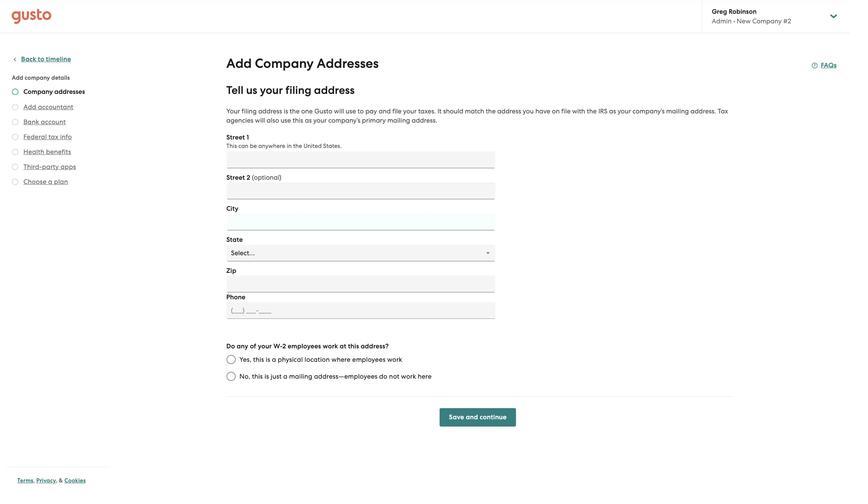 Task type: vqa. For each thing, say whether or not it's contained in the screenshot.
WE'VE EXTENDED OUR SUPPORT HOURS ALERT
no



Task type: locate. For each thing, give the bounding box(es) containing it.
is left physical
[[266, 356, 270, 364]]

and inside your filing address is the one gusto will use to pay and file your taxes. it should match the address you have on file with the irs as your company's mailing address. tax agencies will also use this as your company's primary mailing address.
[[379, 108, 391, 115]]

to
[[38, 55, 44, 63], [358, 108, 364, 115]]

check image for choose
[[12, 179, 18, 185]]

the left irs
[[587, 108, 597, 115]]

0 horizontal spatial to
[[38, 55, 44, 63]]

0 horizontal spatial file
[[392, 108, 402, 115]]

address
[[314, 84, 355, 97], [258, 108, 282, 115], [497, 108, 521, 115]]

add inside add accountant button
[[23, 103, 36, 111]]

employees up location
[[288, 343, 321, 351]]

a inside button
[[48, 178, 52, 186]]

to inside your filing address is the one gusto will use to pay and file your taxes. it should match the address you have on file with the irs as your company's mailing address. tax agencies will also use this as your company's primary mailing address.
[[358, 108, 364, 115]]

0 vertical spatial check image
[[12, 104, 18, 111]]

where
[[332, 356, 351, 364]]

file
[[392, 108, 402, 115], [561, 108, 571, 115]]

1 vertical spatial is
[[266, 356, 270, 364]]

1 vertical spatial street
[[226, 174, 245, 182]]

0 vertical spatial to
[[38, 55, 44, 63]]

greg robinson admin • new company #2
[[712, 8, 791, 25]]

home image
[[12, 9, 51, 24]]

0 horizontal spatial a
[[48, 178, 52, 186]]

2 horizontal spatial a
[[283, 373, 288, 381]]

2 check image from the top
[[12, 149, 18, 156]]

0 horizontal spatial mailing
[[289, 373, 312, 381]]

gusto
[[314, 108, 332, 115]]

0 horizontal spatial add
[[12, 74, 23, 81]]

0 horizontal spatial ,
[[33, 478, 35, 485]]

cookies button
[[64, 477, 86, 486]]

2 left (optional)
[[247, 174, 250, 182]]

employees down address?
[[352, 356, 386, 364]]

check image down add company details
[[12, 89, 18, 95]]

anywhere
[[258, 143, 285, 150]]

2 vertical spatial add
[[23, 103, 36, 111]]

address?
[[361, 343, 389, 351]]

and right pay
[[379, 108, 391, 115]]

do
[[226, 343, 235, 351]]

this down one
[[293, 117, 303, 124]]

1 vertical spatial company's
[[328, 117, 360, 124]]

1 vertical spatial check image
[[12, 149, 18, 156]]

0 vertical spatial mailing
[[666, 108, 689, 115]]

1 horizontal spatial 2
[[282, 343, 286, 351]]

address up also
[[258, 108, 282, 115]]

the right in
[[293, 143, 302, 150]]

work
[[323, 343, 338, 351], [387, 356, 402, 364], [401, 373, 416, 381]]

in
[[287, 143, 292, 150]]

use right also
[[281, 117, 291, 124]]

file right on
[[561, 108, 571, 115]]

work right not
[[401, 373, 416, 381]]

1 vertical spatial and
[[466, 414, 478, 422]]

accountant
[[38, 103, 73, 111]]

company up tell us your filing address
[[255, 56, 314, 71]]

address. left tax
[[691, 108, 716, 115]]

as right irs
[[609, 108, 616, 115]]

company's
[[633, 108, 665, 115], [328, 117, 360, 124]]

2 horizontal spatial add
[[226, 56, 252, 71]]

0 vertical spatial employees
[[288, 343, 321, 351]]

physical
[[278, 356, 303, 364]]

street left (optional)
[[226, 174, 245, 182]]

Yes, this is a physical location where employees work radio
[[223, 352, 239, 369]]

a left 'plan' at the top
[[48, 178, 52, 186]]

2 vertical spatial mailing
[[289, 373, 312, 381]]

a right just
[[283, 373, 288, 381]]

2 vertical spatial check image
[[12, 179, 18, 185]]

company left #2
[[752, 17, 782, 25]]

1 horizontal spatial employees
[[352, 356, 386, 364]]

the
[[290, 108, 300, 115], [486, 108, 496, 115], [587, 108, 597, 115], [293, 143, 302, 150]]

0 vertical spatial a
[[48, 178, 52, 186]]

yes, this is a physical location where employees work
[[239, 356, 402, 364]]

0 vertical spatial company's
[[633, 108, 665, 115]]

is left one
[[284, 108, 288, 115]]

0 vertical spatial filing
[[286, 84, 311, 97]]

address up gusto
[[314, 84, 355, 97]]

check image for add
[[12, 104, 18, 111]]

be
[[250, 143, 257, 150]]

also
[[267, 117, 279, 124]]

as
[[609, 108, 616, 115], [305, 117, 312, 124]]

, left &
[[56, 478, 57, 485]]

work up not
[[387, 356, 402, 364]]

check image left add accountant on the left top
[[12, 104, 18, 111]]

1 check image from the top
[[12, 104, 18, 111]]

1 horizontal spatial and
[[466, 414, 478, 422]]

1 horizontal spatial address.
[[691, 108, 716, 115]]

address.
[[691, 108, 716, 115], [412, 117, 437, 124]]

check image for third-
[[12, 164, 18, 171]]

0 horizontal spatial and
[[379, 108, 391, 115]]

this inside your filing address is the one gusto will use to pay and file your taxes. it should match the address you have on file with the irs as your company's mailing address. tax agencies will also use this as your company's primary mailing address.
[[293, 117, 303, 124]]

1 vertical spatial 2
[[282, 343, 286, 351]]

0 vertical spatial street
[[226, 134, 245, 142]]

back to timeline
[[21, 55, 71, 63]]

add
[[226, 56, 252, 71], [12, 74, 23, 81], [23, 103, 36, 111]]

1 check image from the top
[[12, 89, 18, 95]]

employees
[[288, 343, 321, 351], [352, 356, 386, 364]]

health
[[23, 148, 44, 156]]

a down w-
[[272, 356, 276, 364]]

0 vertical spatial use
[[346, 108, 356, 115]]

tax
[[48, 133, 58, 141]]

1 horizontal spatial mailing
[[387, 117, 410, 124]]

2 vertical spatial company
[[23, 88, 53, 96]]

0 vertical spatial work
[[323, 343, 338, 351]]

and inside save and continue button
[[466, 414, 478, 422]]

back
[[21, 55, 36, 63]]

2 vertical spatial a
[[283, 373, 288, 381]]

filing up one
[[286, 84, 311, 97]]

plan
[[54, 178, 68, 186]]

check image for health
[[12, 149, 18, 156]]

cookies
[[64, 478, 86, 485]]

add up bank
[[23, 103, 36, 111]]

not
[[389, 373, 399, 381]]

agencies
[[226, 117, 253, 124]]

federal
[[23, 133, 47, 141]]

filing inside your filing address is the one gusto will use to pay and file your taxes. it should match the address you have on file with the irs as your company's mailing address. tax agencies will also use this as your company's primary mailing address.
[[242, 108, 257, 115]]

1 horizontal spatial to
[[358, 108, 364, 115]]

0 vertical spatial will
[[334, 108, 344, 115]]

1 horizontal spatial a
[[272, 356, 276, 364]]

Zip field
[[226, 276, 495, 293]]

,
[[33, 478, 35, 485], [56, 478, 57, 485]]

check image left federal
[[12, 134, 18, 141]]

terms
[[17, 478, 33, 485]]

check image
[[12, 104, 18, 111], [12, 149, 18, 156], [12, 179, 18, 185]]

greg
[[712, 8, 727, 16]]

federal tax info button
[[23, 132, 72, 142]]

1 , from the left
[[33, 478, 35, 485]]

0 horizontal spatial company
[[23, 88, 53, 96]]

your
[[226, 108, 240, 115]]

0 vertical spatial as
[[609, 108, 616, 115]]

1 horizontal spatial will
[[334, 108, 344, 115]]

can
[[238, 143, 248, 150]]

your right 'us'
[[260, 84, 283, 97]]

add for add company details
[[12, 74, 23, 81]]

0 horizontal spatial will
[[255, 117, 265, 124]]

0 vertical spatial company
[[752, 17, 782, 25]]

privacy link
[[36, 478, 56, 485]]

account
[[41, 118, 66, 126]]

1 horizontal spatial company's
[[633, 108, 665, 115]]

1 street from the top
[[226, 134, 245, 142]]

add company details
[[12, 74, 70, 81]]

terms link
[[17, 478, 33, 485]]

1 vertical spatial to
[[358, 108, 364, 115]]

•
[[733, 17, 735, 25]]

0 horizontal spatial address
[[258, 108, 282, 115]]

to left pay
[[358, 108, 364, 115]]

to right back in the top left of the page
[[38, 55, 44, 63]]

4 check image from the top
[[12, 164, 18, 171]]

choose a plan button
[[23, 177, 68, 187]]

will right gusto
[[334, 108, 344, 115]]

the left one
[[290, 108, 300, 115]]

2 check image from the top
[[12, 119, 18, 126]]

company down company
[[23, 88, 53, 96]]

street inside street 1 this can be anywhere in the united states.
[[226, 134, 245, 142]]

phone
[[226, 294, 245, 302]]

street 2 (optional)
[[226, 174, 282, 182]]

check image
[[12, 89, 18, 95], [12, 119, 18, 126], [12, 134, 18, 141], [12, 164, 18, 171]]

address left you
[[497, 108, 521, 115]]

2 , from the left
[[56, 478, 57, 485]]

back to timeline button
[[12, 55, 71, 64]]

as down one
[[305, 117, 312, 124]]

mailing
[[666, 108, 689, 115], [387, 117, 410, 124], [289, 373, 312, 381]]

1 horizontal spatial add
[[23, 103, 36, 111]]

check image left health on the top left
[[12, 149, 18, 156]]

, left the privacy link
[[33, 478, 35, 485]]

1 vertical spatial filing
[[242, 108, 257, 115]]

is left just
[[265, 373, 269, 381]]

apps
[[61, 163, 76, 171]]

1 horizontal spatial as
[[609, 108, 616, 115]]

add up tell
[[226, 56, 252, 71]]

health benefits
[[23, 148, 71, 156]]

and right save
[[466, 414, 478, 422]]

0 vertical spatial and
[[379, 108, 391, 115]]

0 vertical spatial is
[[284, 108, 288, 115]]

1 horizontal spatial use
[[346, 108, 356, 115]]

check image left third-
[[12, 164, 18, 171]]

continue
[[480, 414, 507, 422]]

1 horizontal spatial address
[[314, 84, 355, 97]]

addresses
[[317, 56, 379, 71]]

2 vertical spatial work
[[401, 373, 416, 381]]

0 horizontal spatial employees
[[288, 343, 321, 351]]

file right pay
[[392, 108, 402, 115]]

0 horizontal spatial as
[[305, 117, 312, 124]]

1 horizontal spatial file
[[561, 108, 571, 115]]

0 vertical spatial add
[[226, 56, 252, 71]]

bank
[[23, 118, 39, 126]]

2 up physical
[[282, 343, 286, 351]]

united
[[304, 143, 322, 150]]

work left at on the left bottom of the page
[[323, 343, 338, 351]]

use left pay
[[346, 108, 356, 115]]

street up this
[[226, 134, 245, 142]]

2 street from the top
[[226, 174, 245, 182]]

is
[[284, 108, 288, 115], [266, 356, 270, 364], [265, 373, 269, 381]]

add left company
[[12, 74, 23, 81]]

will left also
[[255, 117, 265, 124]]

2 horizontal spatial company
[[752, 17, 782, 25]]

address. down taxes.
[[412, 117, 437, 124]]

this
[[293, 117, 303, 124], [348, 343, 359, 351], [253, 356, 264, 364], [252, 373, 263, 381]]

your left taxes.
[[403, 108, 417, 115]]

2
[[247, 174, 250, 182], [282, 343, 286, 351]]

0 horizontal spatial filing
[[242, 108, 257, 115]]

2 horizontal spatial mailing
[[666, 108, 689, 115]]

tell
[[226, 84, 244, 97]]

2 file from the left
[[561, 108, 571, 115]]

1 horizontal spatial ,
[[56, 478, 57, 485]]

3 check image from the top
[[12, 134, 18, 141]]

and
[[379, 108, 391, 115], [466, 414, 478, 422]]

terms , privacy , & cookies
[[17, 478, 86, 485]]

0 horizontal spatial use
[[281, 117, 291, 124]]

1 vertical spatial mailing
[[387, 117, 410, 124]]

a
[[48, 178, 52, 186], [272, 356, 276, 364], [283, 373, 288, 381]]

0 horizontal spatial company's
[[328, 117, 360, 124]]

2 vertical spatial is
[[265, 373, 269, 381]]

1 horizontal spatial company
[[255, 56, 314, 71]]

you
[[523, 108, 534, 115]]

1 vertical spatial add
[[12, 74, 23, 81]]

0 horizontal spatial address.
[[412, 117, 437, 124]]

bank account button
[[23, 118, 66, 127]]

the inside street 1 this can be anywhere in the united states.
[[293, 143, 302, 150]]

1 horizontal spatial filing
[[286, 84, 311, 97]]

check image for bank
[[12, 119, 18, 126]]

0 vertical spatial 2
[[247, 174, 250, 182]]

3 check image from the top
[[12, 179, 18, 185]]

company
[[25, 74, 50, 81]]

yes,
[[239, 356, 251, 364]]

0 horizontal spatial 2
[[247, 174, 250, 182]]

filing up agencies
[[242, 108, 257, 115]]

1 vertical spatial employees
[[352, 356, 386, 364]]

company inside 'greg robinson admin • new company #2'
[[752, 17, 782, 25]]

check image left bank
[[12, 119, 18, 126]]

check image left choose
[[12, 179, 18, 185]]



Task type: describe. For each thing, give the bounding box(es) containing it.
states.
[[323, 143, 342, 150]]

irs
[[598, 108, 608, 115]]

save and continue
[[449, 414, 507, 422]]

this right at on the left bottom of the page
[[348, 343, 359, 351]]

info
[[60, 133, 72, 141]]

here
[[418, 373, 432, 381]]

state
[[226, 236, 243, 244]]

Phone text field
[[226, 303, 495, 319]]

third-party apps
[[23, 163, 76, 171]]

0 vertical spatial address.
[[691, 108, 716, 115]]

is for a
[[266, 356, 270, 364]]

check image for federal
[[12, 134, 18, 141]]

your right irs
[[618, 108, 631, 115]]

this right yes,
[[253, 356, 264, 364]]

taxes.
[[418, 108, 436, 115]]

1 vertical spatial will
[[255, 117, 265, 124]]

on
[[552, 108, 560, 115]]

party
[[42, 163, 59, 171]]

(optional)
[[252, 174, 282, 182]]

at
[[340, 343, 346, 351]]

tell us your filing address
[[226, 84, 355, 97]]

add accountant
[[23, 103, 73, 111]]

save
[[449, 414, 464, 422]]

add accountant button
[[23, 103, 73, 112]]

federal tax info
[[23, 133, 72, 141]]

is for just
[[265, 373, 269, 381]]

do
[[379, 373, 387, 381]]

address—employees
[[314, 373, 378, 381]]

any
[[237, 343, 248, 351]]

privacy
[[36, 478, 56, 485]]

No, this is just a mailing address—employees do not work here radio
[[223, 369, 239, 386]]

choose
[[23, 178, 46, 186]]

bank account
[[23, 118, 66, 126]]

this right the no,
[[252, 373, 263, 381]]

faqs
[[821, 61, 837, 70]]

no,
[[239, 373, 250, 381]]

1 vertical spatial as
[[305, 117, 312, 124]]

city
[[226, 205, 239, 213]]

tax
[[718, 108, 728, 115]]

no, this is just a mailing address—employees do not work here
[[239, 373, 432, 381]]

2 horizontal spatial address
[[497, 108, 521, 115]]

benefits
[[46, 148, 71, 156]]

zip
[[226, 267, 236, 275]]

company addresses list
[[12, 88, 106, 188]]

have
[[535, 108, 550, 115]]

just
[[271, 373, 282, 381]]

do any of your w-2 employees work at this address?
[[226, 343, 389, 351]]

add company addresses
[[226, 56, 379, 71]]

health benefits button
[[23, 147, 71, 157]]

choose a plan
[[23, 178, 68, 186]]

with
[[572, 108, 585, 115]]

should
[[443, 108, 463, 115]]

it
[[438, 108, 442, 115]]

Street 1 field
[[226, 152, 495, 169]]

company addresses
[[23, 88, 85, 96]]

location
[[305, 356, 330, 364]]

w-
[[273, 343, 282, 351]]

the right match
[[486, 108, 496, 115]]

1 file from the left
[[392, 108, 402, 115]]

faqs button
[[812, 61, 837, 70]]

us
[[246, 84, 257, 97]]

your filing address is the one gusto will use to pay and file your taxes. it should match the address you have on file with the irs as your company's mailing address. tax agencies will also use this as your company's primary mailing address.
[[226, 108, 728, 124]]

street 1 this can be anywhere in the united states.
[[226, 134, 342, 150]]

1 vertical spatial address.
[[412, 117, 437, 124]]

admin
[[712, 17, 732, 25]]

1 vertical spatial work
[[387, 356, 402, 364]]

primary
[[362, 117, 386, 124]]

this
[[226, 143, 237, 150]]

1 vertical spatial a
[[272, 356, 276, 364]]

one
[[301, 108, 313, 115]]

third-
[[23, 163, 42, 171]]

save and continue button
[[440, 409, 516, 427]]

pay
[[365, 108, 377, 115]]

to inside button
[[38, 55, 44, 63]]

your right of at the bottom left of page
[[258, 343, 272, 351]]

robinson
[[729, 8, 757, 16]]

1 vertical spatial company
[[255, 56, 314, 71]]

your down gusto
[[313, 117, 327, 124]]

City field
[[226, 214, 495, 231]]

company inside list
[[23, 88, 53, 96]]

street for 2
[[226, 174, 245, 182]]

1
[[247, 134, 249, 142]]

#2
[[784, 17, 791, 25]]

Street 2 field
[[226, 183, 495, 200]]

is inside your filing address is the one gusto will use to pay and file your taxes. it should match the address you have on file with the irs as your company's mailing address. tax agencies will also use this as your company's primary mailing address.
[[284, 108, 288, 115]]

match
[[465, 108, 484, 115]]

add for add accountant
[[23, 103, 36, 111]]

street for 1
[[226, 134, 245, 142]]

add for add company addresses
[[226, 56, 252, 71]]

timeline
[[46, 55, 71, 63]]

of
[[250, 343, 256, 351]]

new
[[737, 17, 751, 25]]

1 vertical spatial use
[[281, 117, 291, 124]]

details
[[51, 74, 70, 81]]



